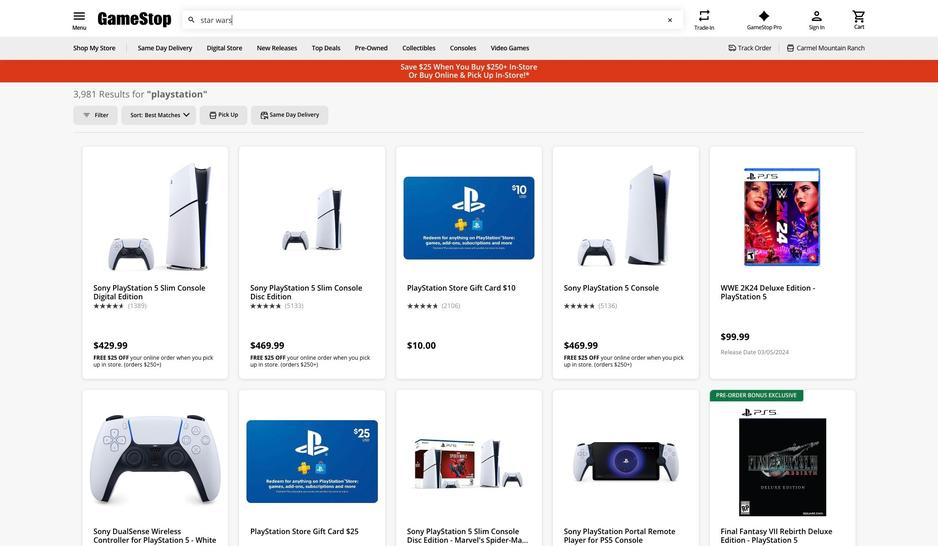Task type: describe. For each thing, give the bounding box(es) containing it.
gamestop image
[[98, 11, 171, 29]]

Search games, consoles & more search field
[[201, 11, 667, 29]]



Task type: vqa. For each thing, say whether or not it's contained in the screenshot.
SEARCH FIELD
yes



Task type: locate. For each thing, give the bounding box(es) containing it.
None search field
[[182, 11, 684, 29]]

gamestop pro icon image
[[759, 11, 771, 22]]



